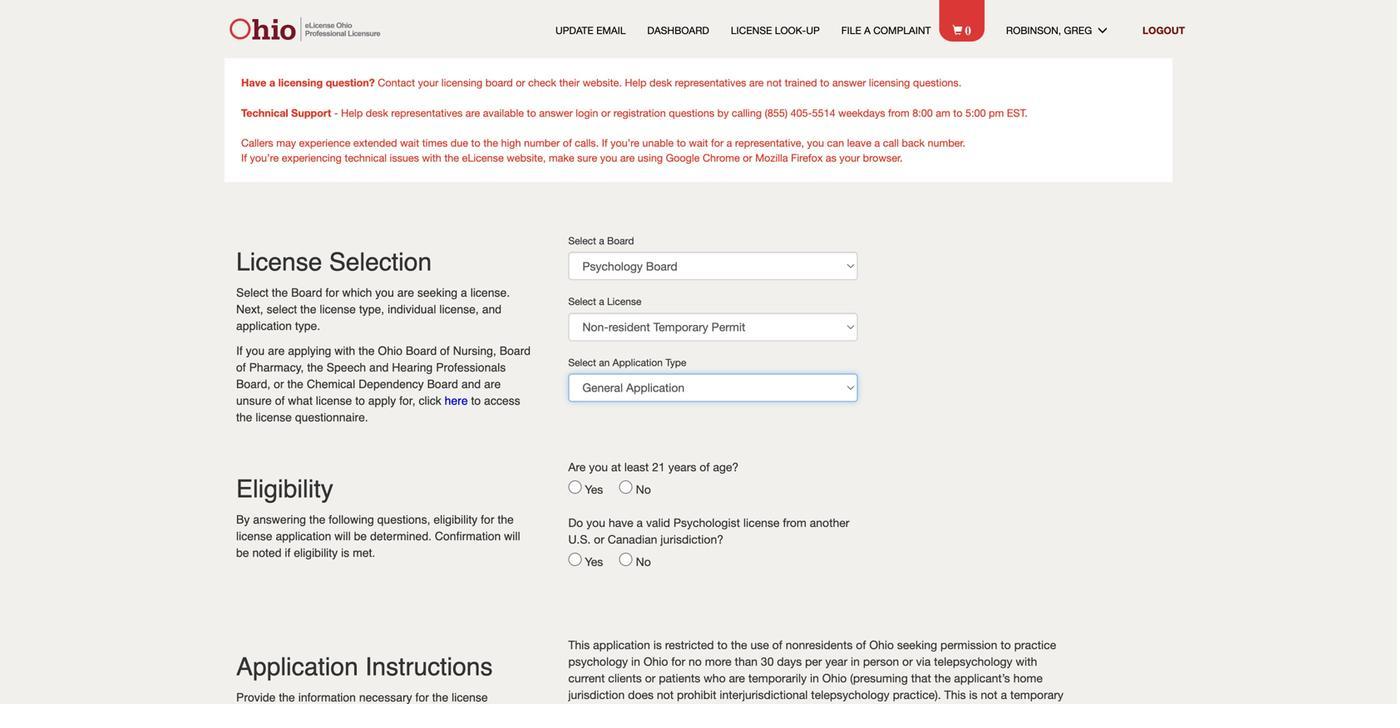 Task type: vqa. For each thing, say whether or not it's contained in the screenshot.
Complaint
yes



Task type: describe. For each thing, give the bounding box(es) containing it.
calling
[[732, 107, 762, 119]]

by
[[236, 513, 250, 527]]

for inside the callers may experience extended wait times due to the high number of calls. if you're unable to wait for a representative, you can leave a call back number. if you're experiencing technical issues with the elicense website, make sure you are using google chrome or mozilla firefox as your browser.
[[711, 137, 724, 149]]

1 will from the left
[[335, 530, 351, 543]]

firefox
[[791, 152, 823, 164]]

from inside do you have a valid psychologist license from another u.s. or canadian jurisdiction?
[[783, 516, 807, 530]]

to right due
[[471, 137, 481, 149]]

website,
[[507, 152, 546, 164]]

ohio up patients
[[644, 655, 668, 669]]

2 vertical spatial is
[[970, 689, 978, 702]]

the right the that
[[935, 672, 951, 686]]

for inside by answering the following questions, eligibility for the license application will be determined. confirmation will be noted if eligibility is met.
[[481, 513, 495, 527]]

seeking inside this application is restricted to the use of nonresidents of ohio seeking permission to practice psychology in ohio for no more than 30 days per year in person or via telepsychology with current clients or patients who are temporarily in ohio (presuming that the applicant's home jurisdiction does not prohibit interjurisdictional telepsychology practice). this is not a tempor
[[898, 639, 938, 652]]

practice).
[[893, 689, 942, 702]]

license look-up link
[[731, 23, 820, 37]]

access
[[484, 394, 521, 408]]

and inside select the board for which you are seeking a license. next, select the license type, individual license, and application type.
[[482, 303, 502, 316]]

the up 'than'
[[731, 639, 748, 652]]

answering
[[253, 513, 306, 527]]

are up the access
[[484, 378, 501, 391]]

professionals
[[436, 361, 506, 374]]

not inside have a licensing question? contact your licensing board or check their website. help desk representatives are not trained to answer licensing questions.
[[767, 77, 782, 89]]

more
[[705, 655, 732, 669]]

questions
[[669, 107, 715, 119]]

you inside if you are applying with the ohio board of nursing, board of pharmacy, the speech and hearing professionals board, or the chemical dependency board and are unsure of what license to apply for, click
[[246, 344, 265, 358]]

or left via
[[903, 655, 913, 669]]

experiencing
[[282, 152, 342, 164]]

the up speech
[[359, 344, 375, 358]]

license inside if you are applying with the ohio board of nursing, board of pharmacy, the speech and hearing professionals board, or the chemical dependency board and are unsure of what license to apply for, click
[[316, 394, 352, 408]]

the left "following"
[[309, 513, 326, 527]]

person
[[864, 655, 900, 669]]

0 horizontal spatial eligibility
[[294, 547, 338, 560]]

pharmacy,
[[249, 361, 304, 374]]

0 horizontal spatial in
[[632, 655, 641, 669]]

this application is restricted to the use of nonresidents of ohio seeking permission to practice psychology in ohio for no more than 30 days per year in person or via telepsychology with current clients or patients who are temporarily in ohio (presuming that the applicant's home jurisdiction does not prohibit interjurisdictional telepsychology practice). this is not a tempor
[[569, 639, 1067, 705]]

you inside do you have a valid psychologist license from another u.s. or canadian jurisdiction?
[[587, 516, 606, 530]]

call
[[883, 137, 899, 149]]

to right "am"
[[954, 107, 963, 119]]

hearing
[[392, 361, 433, 374]]

license inside by answering the following questions, eligibility for the license application will be determined. confirmation will be noted if eligibility is met.
[[236, 530, 273, 543]]

1 horizontal spatial in
[[810, 672, 819, 686]]

board up select a license
[[607, 235, 634, 247]]

with inside this application is restricted to the use of nonresidents of ohio seeking permission to practice psychology in ohio for no more than 30 days per year in person or via telepsychology with current clients or patients who are temporarily in ohio (presuming that the applicant's home jurisdiction does not prohibit interjurisdictional telepsychology practice). this is not a tempor
[[1016, 655, 1038, 669]]

number
[[524, 137, 560, 149]]

years
[[669, 461, 697, 474]]

to left the practice
[[1001, 639, 1012, 652]]

issues
[[390, 152, 419, 164]]

extended
[[354, 137, 397, 149]]

select
[[267, 303, 297, 316]]

chrome
[[703, 152, 740, 164]]

a up select a license
[[599, 235, 605, 247]]

to inside if you are applying with the ohio board of nursing, board of pharmacy, the speech and hearing professionals board, or the chemical dependency board and are unsure of what license to apply for, click
[[355, 394, 365, 408]]

a inside do you have a valid psychologist license from another u.s. or canadian jurisdiction?
[[637, 516, 643, 530]]

another
[[810, 516, 850, 530]]

file a complaint link
[[842, 23, 931, 37]]

update email
[[556, 24, 626, 36]]

board
[[486, 77, 513, 89]]

questions.
[[913, 77, 962, 89]]

following
[[329, 513, 374, 527]]

license selection
[[236, 248, 432, 277]]

current
[[569, 672, 605, 686]]

who
[[704, 672, 726, 686]]

if you are applying with the ohio board of nursing, board of pharmacy, the speech and hearing professionals board, or the chemical dependency board and are unsure of what license to apply for, click
[[236, 344, 531, 408]]

of up the board,
[[236, 361, 246, 374]]

may
[[276, 137, 296, 149]]

the up elicense on the top of the page
[[484, 137, 498, 149]]

405-
[[791, 107, 813, 119]]

applying
[[288, 344, 331, 358]]

dependency
[[359, 378, 424, 391]]

logout
[[1143, 24, 1186, 36]]

2 horizontal spatial in
[[851, 655, 860, 669]]

a down select a board
[[599, 296, 605, 308]]

that
[[912, 672, 932, 686]]

login
[[576, 107, 599, 119]]

experience
[[299, 137, 351, 149]]

you left at
[[589, 461, 608, 474]]

from inside technical support - help desk representatives are available to answer login or registration questions by calling (855) 405-5514 weekdays from 8:00 am to 5:00 pm est.
[[889, 107, 910, 119]]

update
[[556, 24, 594, 36]]

of left nursing,
[[440, 344, 450, 358]]

are inside the callers may experience extended wait times due to the high number of calls. if you're unable to wait for a representative, you can leave a call back number. if you're experiencing technical issues with the elicense website, make sure you are using google chrome or mozilla firefox as your browser.
[[620, 152, 635, 164]]

leave
[[848, 137, 872, 149]]

or inside the callers may experience extended wait times due to the high number of calls. if you're unable to wait for a representative, you can leave a call back number. if you're experiencing technical issues with the elicense website, make sure you are using google chrome or mozilla firefox as your browser.
[[743, 152, 753, 164]]

a right have
[[269, 76, 275, 89]]

does
[[628, 689, 654, 702]]

board up 'click'
[[427, 378, 458, 391]]

speech
[[327, 361, 366, 374]]

no for least
[[636, 483, 651, 497]]

or up does
[[645, 672, 656, 686]]

you inside select the board for which you are seeking a license. next, select the license type, individual license, and application type.
[[375, 286, 394, 300]]

1 horizontal spatial is
[[654, 639, 662, 652]]

yes radio for do you have a valid psychologist license from another u.s. or canadian jurisdiction?
[[569, 553, 582, 567]]

or inside if you are applying with the ohio board of nursing, board of pharmacy, the speech and hearing professionals board, or the chemical dependency board and are unsure of what license to apply for, click
[[274, 378, 284, 391]]

0 horizontal spatial application
[[236, 653, 358, 682]]

select for select a license
[[569, 296, 596, 308]]

dashboard link
[[648, 23, 710, 37]]

high
[[501, 137, 521, 149]]

no
[[689, 655, 702, 669]]

have
[[241, 76, 267, 89]]

email
[[597, 24, 626, 36]]

select for select an application type
[[569, 357, 596, 368]]

2 horizontal spatial not
[[981, 689, 998, 702]]

are inside technical support - help desk representatives are available to answer login or registration questions by calling (855) 405-5514 weekdays from 8:00 am to 5:00 pm est.
[[466, 107, 480, 119]]

unsure
[[236, 394, 272, 408]]

(presuming
[[851, 672, 908, 686]]

application inside this application is restricted to the use of nonresidents of ohio seeking permission to practice psychology in ohio for no more than 30 days per year in person or via telepsychology with current clients or patients who are temporarily in ohio (presuming that the applicant's home jurisdiction does not prohibit interjurisdictional telepsychology practice). this is not a tempor
[[593, 639, 651, 652]]

a inside select the board for which you are seeking a license. next, select the license type, individual license, and application type.
[[461, 286, 467, 300]]

0 horizontal spatial telepsychology
[[811, 689, 890, 702]]

help inside have a licensing question? contact your licensing board or check their website. help desk representatives are not trained to answer licensing questions.
[[625, 77, 647, 89]]

yes for at
[[585, 483, 616, 497]]

elicense
[[462, 152, 504, 164]]

which
[[342, 286, 372, 300]]

restricted
[[665, 639, 714, 652]]

2 will from the left
[[504, 530, 521, 543]]

by
[[718, 107, 729, 119]]

to inside have a licensing question? contact your licensing board or check their website. help desk representatives are not trained to answer licensing questions.
[[820, 77, 830, 89]]

update email link
[[556, 23, 626, 37]]

board up hearing
[[406, 344, 437, 358]]

No radio
[[620, 553, 633, 567]]

trained
[[785, 77, 818, 89]]

select for select a board
[[569, 235, 596, 247]]

dashboard
[[648, 24, 710, 36]]

license look-up
[[731, 24, 820, 36]]

license for license selection
[[236, 248, 322, 277]]

least
[[625, 461, 649, 474]]

elicense ohio professional licensure image
[[224, 17, 390, 42]]

help inside technical support - help desk representatives are available to answer login or registration questions by calling (855) 405-5514 weekdays from 8:00 am to 5:00 pm est.
[[341, 107, 363, 119]]

callers may experience extended wait times due to the high number of calls. if you're unable to wait for a representative, you can leave a call back number. if you're experiencing technical issues with the elicense website, make sure you are using google chrome or mozilla firefox as your browser.
[[241, 137, 966, 164]]

are you at least 21 years of age?
[[569, 461, 739, 474]]

you right sure
[[600, 152, 618, 164]]

the inside to access the license questionnaire.
[[236, 411, 252, 424]]

unable
[[643, 137, 674, 149]]

determined.
[[370, 530, 432, 543]]

the up what
[[287, 378, 304, 391]]

0 horizontal spatial and
[[369, 361, 389, 374]]

year
[[826, 655, 848, 669]]

to up more
[[718, 639, 728, 652]]

with inside if you are applying with the ohio board of nursing, board of pharmacy, the speech and hearing professionals board, or the chemical dependency board and are unsure of what license to apply for, click
[[335, 344, 355, 358]]

am
[[936, 107, 951, 119]]

30
[[761, 655, 774, 669]]

0 horizontal spatial not
[[657, 689, 674, 702]]

your inside the callers may experience extended wait times due to the high number of calls. if you're unable to wait for a representative, you can leave a call back number. if you're experiencing technical issues with the elicense website, make sure you are using google chrome or mozilla firefox as your browser.
[[840, 152, 860, 164]]

with inside the callers may experience extended wait times due to the high number of calls. if you're unable to wait for a representative, you can leave a call back number. if you're experiencing technical issues with the elicense website, make sure you are using google chrome or mozilla firefox as your browser.
[[422, 152, 442, 164]]

nursing,
[[453, 344, 497, 358]]

here
[[445, 394, 468, 408]]

u.s.
[[569, 533, 591, 547]]

robinson,
[[1007, 24, 1062, 36]]

greg
[[1065, 24, 1093, 36]]

0 link
[[953, 22, 985, 37]]



Task type: locate. For each thing, give the bounding box(es) containing it.
0 horizontal spatial seeking
[[418, 286, 458, 300]]

to right here
[[471, 394, 481, 408]]

1 yes from the top
[[585, 483, 616, 497]]

telepsychology down permission
[[934, 655, 1013, 669]]

0 vertical spatial you're
[[611, 137, 640, 149]]

telepsychology down (presuming
[[811, 689, 890, 702]]

or right board
[[516, 77, 526, 89]]

of up make
[[563, 137, 572, 149]]

0 vertical spatial be
[[354, 530, 367, 543]]

to inside to access the license questionnaire.
[[471, 394, 481, 408]]

2 vertical spatial license
[[607, 296, 642, 308]]

select down select a board
[[569, 296, 596, 308]]

if inside if you are applying with the ohio board of nursing, board of pharmacy, the speech and hearing professionals board, or the chemical dependency board and are unsure of what license to apply for, click
[[236, 344, 243, 358]]

1 horizontal spatial this
[[945, 689, 966, 702]]

0 vertical spatial answer
[[833, 77, 866, 89]]

are inside have a licensing question? contact your licensing board or check their website. help desk representatives are not trained to answer licensing questions.
[[750, 77, 764, 89]]

eligibility up confirmation
[[434, 513, 478, 527]]

1 horizontal spatial your
[[840, 152, 860, 164]]

license up select
[[236, 248, 322, 277]]

board inside select the board for which you are seeking a license. next, select the license type, individual license, and application type.
[[291, 286, 322, 300]]

2 horizontal spatial with
[[1016, 655, 1038, 669]]

or inside do you have a valid psychologist license from another u.s. or canadian jurisdiction?
[[594, 533, 605, 547]]

1 vertical spatial seeking
[[898, 639, 938, 652]]

this up psychology
[[569, 639, 590, 652]]

are inside this application is restricted to the use of nonresidents of ohio seeking permission to practice psychology in ohio for no more than 30 days per year in person or via telepsychology with current clients or patients who are temporarily in ohio (presuming that the applicant's home jurisdiction does not prohibit interjurisdictional telepsychology practice). this is not a tempor
[[729, 672, 745, 686]]

license for license look-up
[[731, 24, 772, 36]]

desk up registration
[[650, 77, 672, 89]]

license right psychologist
[[744, 516, 780, 530]]

2 yes from the top
[[585, 555, 616, 569]]

are up individual
[[398, 286, 414, 300]]

do
[[569, 516, 583, 530]]

you're
[[611, 137, 640, 149], [250, 152, 279, 164]]

1 horizontal spatial with
[[422, 152, 442, 164]]

1 horizontal spatial eligibility
[[434, 513, 478, 527]]

1 vertical spatial help
[[341, 107, 363, 119]]

board up select
[[291, 286, 322, 300]]

or inside have a licensing question? contact your licensing board or check their website. help desk representatives are not trained to answer licensing questions.
[[516, 77, 526, 89]]

1 horizontal spatial not
[[767, 77, 782, 89]]

yes radio for are you at least 21 years of age?
[[569, 481, 582, 494]]

click
[[419, 394, 442, 408]]

times
[[422, 137, 448, 149]]

wait
[[400, 137, 420, 149], [689, 137, 708, 149]]

yes radio down u.s.
[[569, 553, 582, 567]]

1 horizontal spatial representatives
[[675, 77, 747, 89]]

0 vertical spatial seeking
[[418, 286, 458, 300]]

desk inside technical support - help desk representatives are available to answer login or registration questions by calling (855) 405-5514 weekdays from 8:00 am to 5:00 pm est.
[[366, 107, 388, 119]]

with
[[422, 152, 442, 164], [335, 344, 355, 358], [1016, 655, 1038, 669]]

be left noted
[[236, 547, 249, 560]]

help right -
[[341, 107, 363, 119]]

number.
[[928, 137, 966, 149]]

1 vertical spatial this
[[945, 689, 966, 702]]

application inside select the board for which you are seeking a license. next, select the license type, individual license, and application type.
[[236, 319, 292, 333]]

1 vertical spatial answer
[[539, 107, 573, 119]]

1 horizontal spatial you're
[[611, 137, 640, 149]]

the up type.
[[300, 303, 317, 316]]

ohio up person
[[870, 639, 894, 652]]

0 vertical spatial yes radio
[[569, 481, 582, 494]]

to right available
[[527, 107, 536, 119]]

answer inside have a licensing question? contact your licensing board or check their website. help desk representatives are not trained to answer licensing questions.
[[833, 77, 866, 89]]

this
[[569, 639, 590, 652], [945, 689, 966, 702]]

contact
[[378, 77, 415, 89]]

you right do
[[587, 516, 606, 530]]

robinson, greg link
[[1007, 23, 1121, 37]]

0 horizontal spatial wait
[[400, 137, 420, 149]]

0 horizontal spatial license
[[236, 248, 322, 277]]

licensing
[[278, 76, 323, 89], [442, 77, 483, 89], [869, 77, 911, 89]]

ohio down year
[[823, 672, 847, 686]]

1 vertical spatial no
[[636, 555, 651, 569]]

select a board
[[569, 235, 634, 247]]

No radio
[[620, 481, 633, 494]]

for inside this application is restricted to the use of nonresidents of ohio seeking permission to practice psychology in ohio for no more than 30 days per year in person or via telepsychology with current clients or patients who are temporarily in ohio (presuming that the applicant's home jurisdiction does not prohibit interjurisdictional telepsychology practice). this is not a tempor
[[672, 655, 686, 669]]

representative,
[[735, 137, 805, 149]]

nonresidents
[[786, 639, 853, 652]]

this down applicant's on the right bottom
[[945, 689, 966, 702]]

help
[[625, 77, 647, 89], [341, 107, 363, 119]]

the up select
[[272, 286, 288, 300]]

seeking inside select the board for which you are seeking a license. next, select the license type, individual license, and application type.
[[418, 286, 458, 300]]

application inside by answering the following questions, eligibility for the license application will be determined. confirmation will be noted if eligibility is met.
[[276, 530, 331, 543]]

0 horizontal spatial be
[[236, 547, 249, 560]]

1 horizontal spatial seeking
[[898, 639, 938, 652]]

via
[[917, 655, 931, 669]]

here link
[[445, 394, 468, 408]]

1 vertical spatial you're
[[250, 152, 279, 164]]

0 horizontal spatial licensing
[[278, 76, 323, 89]]

met.
[[353, 547, 375, 560]]

desk up extended
[[366, 107, 388, 119]]

ohio up hearing
[[378, 344, 403, 358]]

by answering the following questions, eligibility for the license application will be determined. confirmation will be noted if eligibility is met.
[[236, 513, 521, 560]]

or left mozilla
[[743, 152, 753, 164]]

for inside select the board for which you are seeking a license. next, select the license type, individual license, and application type.
[[326, 286, 339, 300]]

patients
[[659, 672, 701, 686]]

with down the times
[[422, 152, 442, 164]]

ohio inside if you are applying with the ohio board of nursing, board of pharmacy, the speech and hearing professionals board, or the chemical dependency board and are unsure of what license to apply for, click
[[378, 344, 403, 358]]

will right confirmation
[[504, 530, 521, 543]]

is inside by answering the following questions, eligibility for the license application will be determined. confirmation will be noted if eligibility is met.
[[341, 547, 350, 560]]

can
[[827, 137, 845, 149]]

your down leave
[[840, 152, 860, 164]]

if right calls.
[[602, 137, 608, 149]]

to right trained
[[820, 77, 830, 89]]

representatives inside technical support - help desk representatives are available to answer login or registration questions by calling (855) 405-5514 weekdays from 8:00 am to 5:00 pm est.
[[391, 107, 463, 119]]

google
[[666, 152, 700, 164]]

yes for have
[[585, 555, 616, 569]]

0 horizontal spatial your
[[418, 77, 439, 89]]

1 vertical spatial license
[[236, 248, 322, 277]]

permission
[[941, 639, 998, 652]]

will down "following"
[[335, 530, 351, 543]]

1 horizontal spatial desk
[[650, 77, 672, 89]]

1 vertical spatial yes
[[585, 555, 616, 569]]

license inside do you have a valid psychologist license from another u.s. or canadian jurisdiction?
[[744, 516, 780, 530]]

answer left login
[[539, 107, 573, 119]]

0 vertical spatial license
[[731, 24, 772, 36]]

the down applying
[[307, 361, 323, 374]]

or right u.s.
[[594, 533, 605, 547]]

clients
[[608, 672, 642, 686]]

file
[[842, 24, 862, 36]]

0 vertical spatial if
[[602, 137, 608, 149]]

a inside this application is restricted to the use of nonresidents of ohio seeking permission to practice psychology in ohio for no more than 30 days per year in person or via telepsychology with current clients or patients who are temporarily in ohio (presuming that the applicant's home jurisdiction does not prohibit interjurisdictional telepsychology practice). this is not a tempor
[[1001, 689, 1008, 702]]

to access the license questionnaire.
[[236, 394, 521, 424]]

2 yes radio from the top
[[569, 553, 582, 567]]

as
[[826, 152, 837, 164]]

21
[[652, 461, 665, 474]]

a up chrome
[[727, 137, 733, 149]]

applicant's
[[955, 672, 1011, 686]]

license,
[[440, 303, 479, 316]]

0 vertical spatial help
[[625, 77, 647, 89]]

question?
[[326, 76, 375, 89]]

license down unsure on the bottom of page
[[256, 411, 292, 424]]

type
[[666, 357, 687, 368]]

2 horizontal spatial and
[[482, 303, 502, 316]]

your inside have a licensing question? contact your licensing board or check their website. help desk representatives are not trained to answer licensing questions.
[[418, 77, 439, 89]]

eligibility right if
[[294, 547, 338, 560]]

support
[[291, 106, 331, 119]]

2 horizontal spatial license
[[731, 24, 772, 36]]

-
[[334, 107, 338, 119]]

in right year
[[851, 655, 860, 669]]

representatives inside have a licensing question? contact your licensing board or check their website. help desk representatives are not trained to answer licensing questions.
[[675, 77, 747, 89]]

do you have a valid psychologist license from another u.s. or canadian jurisdiction?
[[569, 516, 850, 547]]

in down per
[[810, 672, 819, 686]]

a up license,
[[461, 286, 467, 300]]

up
[[807, 24, 820, 36]]

confirmation
[[435, 530, 501, 543]]

select for select the board for which you are seeking a license. next, select the license type, individual license, and application type.
[[236, 286, 269, 300]]

no right no option on the bottom left of page
[[636, 483, 651, 497]]

if down callers
[[241, 152, 247, 164]]

of up person
[[856, 639, 867, 652]]

1 vertical spatial if
[[241, 152, 247, 164]]

the down due
[[445, 152, 459, 164]]

to up google
[[677, 137, 686, 149]]

individual
[[388, 303, 436, 316]]

1 vertical spatial yes radio
[[569, 553, 582, 567]]

yes left no option on the bottom left of page
[[585, 483, 616, 497]]

jurisdiction?
[[661, 533, 724, 547]]

seeking up license,
[[418, 286, 458, 300]]

a up "canadian" on the left
[[637, 516, 643, 530]]

use
[[751, 639, 769, 652]]

psychology
[[569, 655, 628, 669]]

the
[[484, 137, 498, 149], [445, 152, 459, 164], [272, 286, 288, 300], [300, 303, 317, 316], [359, 344, 375, 358], [307, 361, 323, 374], [287, 378, 304, 391], [236, 411, 252, 424], [309, 513, 326, 527], [498, 513, 514, 527], [731, 639, 748, 652], [935, 672, 951, 686]]

license inside select the board for which you are seeking a license. next, select the license type, individual license, and application type.
[[320, 303, 356, 316]]

representatives up the by
[[675, 77, 747, 89]]

0 vertical spatial no
[[636, 483, 651, 497]]

check
[[528, 77, 557, 89]]

1 vertical spatial with
[[335, 344, 355, 358]]

0 horizontal spatial desk
[[366, 107, 388, 119]]

website.
[[583, 77, 622, 89]]

0 horizontal spatial this
[[569, 639, 590, 652]]

license
[[320, 303, 356, 316], [316, 394, 352, 408], [256, 411, 292, 424], [744, 516, 780, 530], [236, 530, 273, 543]]

make
[[549, 152, 575, 164]]

1 vertical spatial your
[[840, 152, 860, 164]]

licensing up "weekdays"
[[869, 77, 911, 89]]

0 vertical spatial from
[[889, 107, 910, 119]]

of
[[563, 137, 572, 149], [440, 344, 450, 358], [236, 361, 246, 374], [275, 394, 285, 408], [700, 461, 710, 474], [773, 639, 783, 652], [856, 639, 867, 652]]

or right login
[[601, 107, 611, 119]]

no
[[636, 483, 651, 497], [636, 555, 651, 569]]

0
[[965, 22, 972, 36]]

ohio
[[378, 344, 403, 358], [870, 639, 894, 652], [644, 655, 668, 669], [823, 672, 847, 686]]

no for a
[[636, 555, 651, 569]]

1 vertical spatial be
[[236, 547, 249, 560]]

license down which in the top left of the page
[[320, 303, 356, 316]]

0 vertical spatial this
[[569, 639, 590, 652]]

you
[[807, 137, 825, 149], [600, 152, 618, 164], [375, 286, 394, 300], [246, 344, 265, 358], [589, 461, 608, 474], [587, 516, 606, 530]]

for up chrome
[[711, 137, 724, 149]]

1 horizontal spatial answer
[[833, 77, 866, 89]]

1 vertical spatial eligibility
[[294, 547, 338, 560]]

0 vertical spatial application
[[236, 319, 292, 333]]

in
[[632, 655, 641, 669], [851, 655, 860, 669], [810, 672, 819, 686]]

a right file
[[865, 24, 871, 36]]

1 horizontal spatial licensing
[[442, 77, 483, 89]]

have
[[609, 516, 634, 530]]

for up confirmation
[[481, 513, 495, 527]]

weekdays
[[839, 107, 886, 119]]

eligibility
[[434, 513, 478, 527], [294, 547, 338, 560]]

license left look-
[[731, 24, 772, 36]]

0 horizontal spatial you're
[[250, 152, 279, 164]]

1 horizontal spatial be
[[354, 530, 367, 543]]

license inside to access the license questionnaire.
[[256, 411, 292, 424]]

Yes radio
[[569, 481, 582, 494], [569, 553, 582, 567]]

what
[[288, 394, 313, 408]]

no right no radio
[[636, 555, 651, 569]]

technical
[[345, 152, 387, 164]]

with up home
[[1016, 655, 1038, 669]]

0 horizontal spatial representatives
[[391, 107, 463, 119]]

0 horizontal spatial from
[[783, 516, 807, 530]]

0 vertical spatial and
[[482, 303, 502, 316]]

1 horizontal spatial telepsychology
[[934, 655, 1013, 669]]

jurisdiction
[[569, 689, 625, 702]]

select inside select the board for which you are seeking a license. next, select the license type, individual license, and application type.
[[236, 286, 269, 300]]

2 vertical spatial application
[[593, 639, 651, 652]]

are up "pharmacy,"
[[268, 344, 285, 358]]

0 vertical spatial yes
[[585, 483, 616, 497]]

you're down callers
[[250, 152, 279, 164]]

0 horizontal spatial is
[[341, 547, 350, 560]]

1 horizontal spatial help
[[625, 77, 647, 89]]

help up technical support - help desk representatives are available to answer login or registration questions by calling (855) 405-5514 weekdays from 8:00 am to 5:00 pm est.
[[625, 77, 647, 89]]

a down applicant's on the right bottom
[[1001, 689, 1008, 702]]

0 horizontal spatial answer
[[539, 107, 573, 119]]

yes left no radio
[[585, 555, 616, 569]]

seeking up via
[[898, 639, 938, 652]]

2 vertical spatial with
[[1016, 655, 1038, 669]]

0 vertical spatial with
[[422, 152, 442, 164]]

pm
[[989, 107, 1004, 119]]

age?
[[713, 461, 739, 474]]

your right contact
[[418, 77, 439, 89]]

is left "restricted"
[[654, 639, 662, 652]]

1 horizontal spatial will
[[504, 530, 521, 543]]

1 vertical spatial desk
[[366, 107, 388, 119]]

license up select an application type
[[607, 296, 642, 308]]

2 vertical spatial if
[[236, 344, 243, 358]]

from left another
[[783, 516, 807, 530]]

0 horizontal spatial with
[[335, 344, 355, 358]]

at
[[611, 461, 621, 474]]

of left 'age?'
[[700, 461, 710, 474]]

and up dependency
[[369, 361, 389, 374]]

are inside select the board for which you are seeking a license. next, select the license type, individual license, and application type.
[[398, 286, 414, 300]]

not left trained
[[767, 77, 782, 89]]

board right nursing,
[[500, 344, 531, 358]]

of inside the callers may experience extended wait times due to the high number of calls. if you're unable to wait for a representative, you can leave a call back number. if you're experiencing technical issues with the elicense website, make sure you are using google chrome or mozilla firefox as your browser.
[[563, 137, 572, 149]]

2 wait from the left
[[689, 137, 708, 149]]

answer inside technical support - help desk representatives are available to answer login or registration questions by calling (855) 405-5514 weekdays from 8:00 am to 5:00 pm est.
[[539, 107, 573, 119]]

2 no from the top
[[636, 555, 651, 569]]

1 horizontal spatial application
[[613, 357, 663, 368]]

2 vertical spatial and
[[462, 378, 481, 391]]

menu down image
[[1098, 25, 1121, 35]]

practice
[[1015, 639, 1057, 652]]

home
[[1014, 672, 1043, 686]]

1 horizontal spatial and
[[462, 378, 481, 391]]

wait up google
[[689, 137, 708, 149]]

are up calling
[[750, 77, 764, 89]]

2 horizontal spatial is
[[970, 689, 978, 702]]

0 horizontal spatial will
[[335, 530, 351, 543]]

or inside technical support - help desk representatives are available to answer login or registration questions by calling (855) 405-5514 weekdays from 8:00 am to 5:00 pm est.
[[601, 107, 611, 119]]

are left available
[[466, 107, 480, 119]]

of left what
[[275, 394, 285, 408]]

1 horizontal spatial wait
[[689, 137, 708, 149]]

1 vertical spatial representatives
[[391, 107, 463, 119]]

2 horizontal spatial licensing
[[869, 77, 911, 89]]

the up confirmation
[[498, 513, 514, 527]]

0 vertical spatial is
[[341, 547, 350, 560]]

1 horizontal spatial license
[[607, 296, 642, 308]]

registration
[[614, 107, 666, 119]]

1 yes radio from the top
[[569, 481, 582, 494]]

application up if
[[276, 530, 331, 543]]

0 vertical spatial telepsychology
[[934, 655, 1013, 669]]

instructions
[[365, 653, 493, 682]]

a inside 'link'
[[865, 24, 871, 36]]

0 vertical spatial eligibility
[[434, 513, 478, 527]]

0 vertical spatial desk
[[650, 77, 672, 89]]

interjurisdictional
[[720, 689, 808, 702]]

days
[[777, 655, 802, 669]]

canadian
[[608, 533, 658, 547]]

application instructions
[[236, 653, 493, 682]]

are down 'than'
[[729, 672, 745, 686]]

desk inside have a licensing question? contact your licensing board or check their website. help desk representatives are not trained to answer licensing questions.
[[650, 77, 672, 89]]

browser.
[[863, 152, 903, 164]]

callers
[[241, 137, 274, 149]]

1 vertical spatial from
[[783, 516, 807, 530]]

1 vertical spatial application
[[236, 653, 358, 682]]

selection
[[329, 248, 432, 277]]

est.
[[1007, 107, 1028, 119]]

1 vertical spatial telepsychology
[[811, 689, 890, 702]]

0 vertical spatial application
[[613, 357, 663, 368]]

you up "firefox"
[[807, 137, 825, 149]]

is down applicant's on the right bottom
[[970, 689, 978, 702]]

1 horizontal spatial from
[[889, 107, 910, 119]]

answer up "weekdays"
[[833, 77, 866, 89]]

are
[[569, 461, 586, 474]]

0 horizontal spatial help
[[341, 107, 363, 119]]

psychologist
[[674, 516, 740, 530]]

a left call
[[875, 137, 881, 149]]

is left met.
[[341, 547, 350, 560]]

not down applicant's on the right bottom
[[981, 689, 998, 702]]

and down license.
[[482, 303, 502, 316]]

0 vertical spatial representatives
[[675, 77, 747, 89]]

0 vertical spatial your
[[418, 77, 439, 89]]

1 vertical spatial application
[[276, 530, 331, 543]]

of right 'use'
[[773, 639, 783, 652]]

1 vertical spatial and
[[369, 361, 389, 374]]

1 wait from the left
[[400, 137, 420, 149]]

for left which in the top left of the page
[[326, 286, 339, 300]]

1 no from the top
[[636, 483, 651, 497]]

to
[[820, 77, 830, 89], [527, 107, 536, 119], [954, 107, 963, 119], [471, 137, 481, 149], [677, 137, 686, 149], [355, 394, 365, 408], [471, 394, 481, 408], [718, 639, 728, 652], [1001, 639, 1012, 652]]



